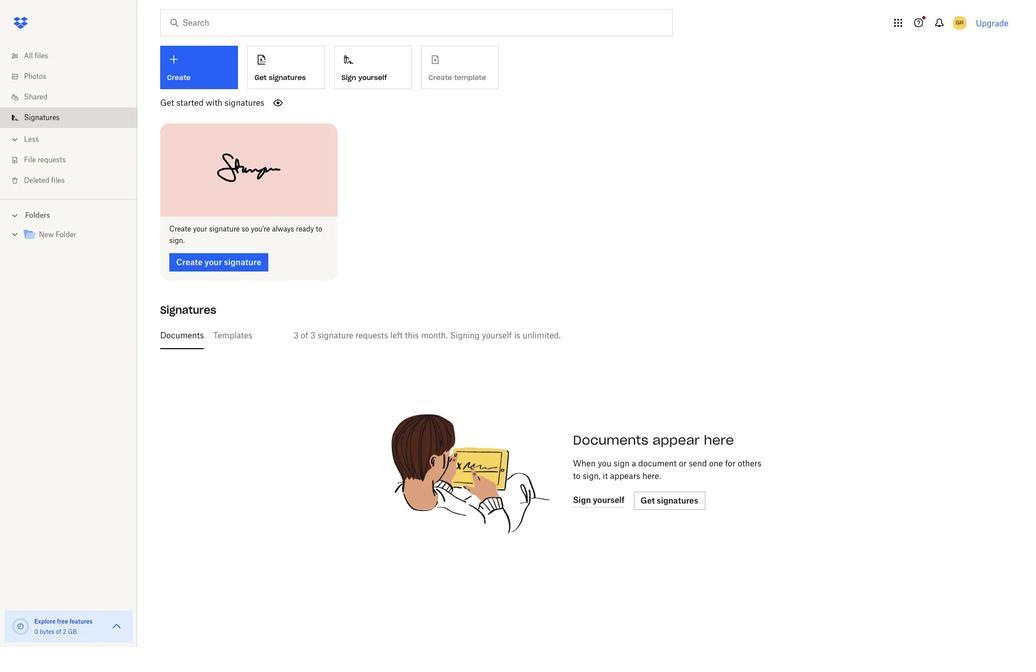 Task type: locate. For each thing, give the bounding box(es) containing it.
get left started
[[160, 98, 174, 108]]

signature inside "create your signature" button
[[224, 257, 261, 267]]

create inside create your signature so you're always ready to sign.
[[169, 225, 191, 233]]

files inside the all files link
[[35, 52, 48, 60]]

documents inside tab list
[[160, 331, 204, 340]]

get up get started with signatures
[[255, 73, 267, 82]]

2 horizontal spatial signatures
[[657, 496, 699, 506]]

explore free features 0 bytes of 2 gb
[[34, 619, 93, 636]]

documents for documents appear here
[[573, 432, 649, 449]]

ready
[[296, 225, 314, 233]]

tab list containing documents
[[160, 322, 1014, 349]]

1 vertical spatial files
[[51, 176, 65, 185]]

2 vertical spatial create
[[176, 257, 203, 267]]

0 horizontal spatial sign
[[342, 73, 356, 82]]

0 horizontal spatial of
[[56, 629, 61, 636]]

files right the all
[[35, 52, 48, 60]]

2 3 from the left
[[311, 331, 316, 340]]

documents up you
[[573, 432, 649, 449]]

to inside create your signature so you're always ready to sign.
[[316, 225, 322, 233]]

create inside button
[[176, 257, 203, 267]]

1 horizontal spatial yourself
[[482, 331, 512, 340]]

0 vertical spatial create
[[167, 73, 191, 82]]

create down 'sign.'
[[176, 257, 203, 267]]

deleted files
[[24, 176, 65, 185]]

all files
[[24, 52, 48, 60]]

1 horizontal spatial files
[[51, 176, 65, 185]]

to right ready
[[316, 225, 322, 233]]

2 vertical spatial get
[[641, 496, 655, 506]]

0 horizontal spatial get
[[160, 98, 174, 108]]

1 vertical spatial get signatures button
[[634, 492, 706, 510]]

Search in folder "Dropbox" text field
[[183, 17, 649, 29]]

create inside dropdown button
[[167, 73, 191, 82]]

0 vertical spatial sign
[[342, 73, 356, 82]]

create up started
[[167, 73, 191, 82]]

1 vertical spatial signature
[[224, 257, 261, 267]]

0 horizontal spatial documents
[[160, 331, 204, 340]]

1 vertical spatial signatures
[[225, 98, 265, 108]]

0 horizontal spatial files
[[35, 52, 48, 60]]

1 horizontal spatial requests
[[356, 331, 388, 340]]

sign yourself
[[342, 73, 387, 82], [573, 496, 625, 505]]

signatures
[[24, 113, 60, 122], [160, 304, 216, 317]]

0 vertical spatial signatures
[[269, 73, 306, 82]]

0 vertical spatial of
[[301, 331, 308, 340]]

0 horizontal spatial get signatures button
[[247, 46, 325, 89]]

folders button
[[0, 207, 137, 224]]

0
[[34, 629, 38, 636]]

0 horizontal spatial requests
[[38, 156, 66, 164]]

0 horizontal spatial signatures
[[24, 113, 60, 122]]

0 vertical spatial signatures
[[24, 113, 60, 122]]

quota usage element
[[11, 618, 30, 637]]

0 vertical spatial your
[[193, 225, 207, 233]]

to down when
[[573, 471, 581, 481]]

1 horizontal spatial documents
[[573, 432, 649, 449]]

files inside deleted files link
[[51, 176, 65, 185]]

templates tab
[[213, 322, 253, 349]]

1 horizontal spatial sign yourself
[[573, 496, 625, 505]]

0 vertical spatial sign yourself button
[[334, 46, 412, 89]]

signature inside create your signature so you're always ready to sign.
[[209, 225, 240, 233]]

deleted files link
[[9, 171, 137, 191]]

less image
[[9, 134, 21, 145]]

1 3 from the left
[[294, 331, 299, 340]]

1 horizontal spatial sign
[[573, 496, 591, 505]]

documents left "templates"
[[160, 331, 204, 340]]

2 vertical spatial signature
[[318, 331, 354, 340]]

to inside "when you sign a document or send one for others to sign, it appears here."
[[573, 471, 581, 481]]

1 horizontal spatial signatures
[[160, 304, 216, 317]]

document
[[639, 459, 677, 469]]

0 vertical spatial get signatures
[[255, 73, 306, 82]]

appear
[[653, 432, 700, 449]]

your inside button
[[205, 257, 222, 267]]

of
[[301, 331, 308, 340], [56, 629, 61, 636]]

1 vertical spatial documents
[[573, 432, 649, 449]]

1 vertical spatial signatures
[[160, 304, 216, 317]]

create button
[[160, 46, 238, 89]]

0 horizontal spatial sign yourself
[[342, 73, 387, 82]]

3
[[294, 331, 299, 340], [311, 331, 316, 340]]

yourself
[[358, 73, 387, 82], [482, 331, 512, 340], [593, 496, 625, 505]]

signatures up documents tab
[[160, 304, 216, 317]]

get down here.
[[641, 496, 655, 506]]

0 horizontal spatial yourself
[[358, 73, 387, 82]]

list
[[0, 39, 137, 199]]

requests right file at the top left of the page
[[38, 156, 66, 164]]

create for create your signature so you're always ready to sign.
[[169, 225, 191, 233]]

your
[[193, 225, 207, 233], [205, 257, 222, 267]]

0 vertical spatial requests
[[38, 156, 66, 164]]

always
[[272, 225, 294, 233]]

1 vertical spatial to
[[573, 471, 581, 481]]

for
[[726, 459, 736, 469]]

1 horizontal spatial sign yourself button
[[573, 494, 625, 508]]

1 horizontal spatial of
[[301, 331, 308, 340]]

1 vertical spatial sign
[[573, 496, 591, 505]]

0 horizontal spatial get signatures
[[255, 73, 306, 82]]

signatures list item
[[0, 108, 137, 128]]

requests left left
[[356, 331, 388, 340]]

file requests link
[[9, 150, 137, 171]]

your down create your signature so you're always ready to sign. on the top of the page
[[205, 257, 222, 267]]

bytes
[[40, 629, 54, 636]]

signatures
[[269, 73, 306, 82], [225, 98, 265, 108], [657, 496, 699, 506]]

you
[[598, 459, 612, 469]]

create
[[167, 73, 191, 82], [169, 225, 191, 233], [176, 257, 203, 267]]

create up 'sign.'
[[169, 225, 191, 233]]

1 vertical spatial yourself
[[482, 331, 512, 340]]

files right "deleted"
[[51, 176, 65, 185]]

get signatures
[[255, 73, 306, 82], [641, 496, 699, 506]]

here
[[704, 432, 734, 449]]

signatures down shared
[[24, 113, 60, 122]]

1 vertical spatial create
[[169, 225, 191, 233]]

to
[[316, 225, 322, 233], [573, 471, 581, 481]]

requests
[[38, 156, 66, 164], [356, 331, 388, 340]]

0 vertical spatial files
[[35, 52, 48, 60]]

documents
[[160, 331, 204, 340], [573, 432, 649, 449]]

1 horizontal spatial 3
[[311, 331, 316, 340]]

files
[[35, 52, 48, 60], [51, 176, 65, 185]]

requests inside list
[[38, 156, 66, 164]]

photos link
[[9, 66, 137, 87]]

0 vertical spatial documents
[[160, 331, 204, 340]]

0 vertical spatial signature
[[209, 225, 240, 233]]

3 of 3 signature requests left this month. signing yourself is unlimited.
[[294, 331, 561, 340]]

2 vertical spatial yourself
[[593, 496, 625, 505]]

1 horizontal spatial signatures
[[269, 73, 306, 82]]

create your signature
[[176, 257, 261, 267]]

sign,
[[583, 471, 601, 481]]

1 horizontal spatial get
[[255, 73, 267, 82]]

so
[[242, 225, 249, 233]]

your inside create your signature so you're always ready to sign.
[[193, 225, 207, 233]]

get signatures button
[[247, 46, 325, 89], [634, 492, 706, 510]]

a
[[632, 459, 637, 469]]

signatures inside list item
[[24, 113, 60, 122]]

documents for documents
[[160, 331, 204, 340]]

all
[[24, 52, 33, 60]]

0 vertical spatial to
[[316, 225, 322, 233]]

sign
[[342, 73, 356, 82], [573, 496, 591, 505]]

get
[[255, 73, 267, 82], [160, 98, 174, 108], [641, 496, 655, 506]]

file
[[24, 156, 36, 164]]

0 horizontal spatial to
[[316, 225, 322, 233]]

photos
[[24, 72, 46, 81]]

less
[[24, 135, 39, 144]]

2 horizontal spatial get
[[641, 496, 655, 506]]

1 horizontal spatial get signatures
[[641, 496, 699, 506]]

1 vertical spatial your
[[205, 257, 222, 267]]

tab list
[[160, 322, 1014, 349]]

sign yourself button
[[334, 46, 412, 89], [573, 494, 625, 508]]

0 horizontal spatial 3
[[294, 331, 299, 340]]

your up create your signature
[[193, 225, 207, 233]]

1 vertical spatial of
[[56, 629, 61, 636]]

2 vertical spatial signatures
[[657, 496, 699, 506]]

1 horizontal spatial to
[[573, 471, 581, 481]]

signature
[[209, 225, 240, 233], [224, 257, 261, 267], [318, 331, 354, 340]]

create your signature so you're always ready to sign.
[[169, 225, 322, 245]]



Task type: vqa. For each thing, say whether or not it's contained in the screenshot.
middle yourself
yes



Task type: describe. For each thing, give the bounding box(es) containing it.
shared
[[24, 93, 48, 101]]

upgrade link
[[976, 18, 1009, 28]]

0 vertical spatial get
[[255, 73, 267, 82]]

get started with signatures
[[160, 98, 265, 108]]

0 vertical spatial get signatures button
[[247, 46, 325, 89]]

0 horizontal spatial signatures
[[225, 98, 265, 108]]

or
[[679, 459, 687, 469]]

new folder
[[39, 231, 76, 239]]

it
[[603, 471, 608, 481]]

templates
[[213, 331, 253, 340]]

all files link
[[9, 46, 137, 66]]

this
[[405, 331, 419, 340]]

documents tab
[[160, 322, 204, 349]]

folders
[[25, 211, 50, 220]]

0 horizontal spatial sign yourself button
[[334, 46, 412, 89]]

appears
[[610, 471, 641, 481]]

1 vertical spatial get
[[160, 98, 174, 108]]

gr button
[[951, 14, 970, 32]]

deleted
[[24, 176, 49, 185]]

with
[[206, 98, 223, 108]]

gb
[[68, 629, 77, 636]]

you're
[[251, 225, 270, 233]]

new
[[39, 231, 54, 239]]

unlimited.
[[523, 331, 561, 340]]

dropbox image
[[9, 11, 32, 34]]

signing
[[450, 331, 480, 340]]

files for all files
[[35, 52, 48, 60]]

month.
[[421, 331, 448, 340]]

0 vertical spatial yourself
[[358, 73, 387, 82]]

1 vertical spatial get signatures
[[641, 496, 699, 506]]

sign.
[[169, 236, 185, 245]]

of inside tab list
[[301, 331, 308, 340]]

shared link
[[9, 87, 137, 108]]

left
[[391, 331, 403, 340]]

0 vertical spatial sign yourself
[[342, 73, 387, 82]]

when you sign a document or send one for others to sign, it appears here.
[[573, 459, 762, 481]]

signature for create your signature
[[224, 257, 261, 267]]

your for create your signature
[[205, 257, 222, 267]]

create for create your signature
[[176, 257, 203, 267]]

file requests
[[24, 156, 66, 164]]

send
[[689, 459, 707, 469]]

1 horizontal spatial get signatures button
[[634, 492, 706, 510]]

1 vertical spatial sign yourself
[[573, 496, 625, 505]]

new folder link
[[23, 228, 128, 243]]

documents appear here
[[573, 432, 734, 449]]

your for create your signature so you're always ready to sign.
[[193, 225, 207, 233]]

create for create
[[167, 73, 191, 82]]

1 vertical spatial requests
[[356, 331, 388, 340]]

sign
[[614, 459, 630, 469]]

list containing all files
[[0, 39, 137, 199]]

create your signature button
[[169, 253, 268, 272]]

explore
[[34, 619, 56, 626]]

files for deleted files
[[51, 176, 65, 185]]

one
[[710, 459, 723, 469]]

is
[[514, 331, 521, 340]]

signature for create your signature so you're always ready to sign.
[[209, 225, 240, 233]]

gr
[[956, 19, 964, 26]]

started
[[176, 98, 204, 108]]

1 vertical spatial sign yourself button
[[573, 494, 625, 508]]

2
[[63, 629, 66, 636]]

signatures link
[[9, 108, 137, 128]]

free
[[57, 619, 68, 626]]

features
[[70, 619, 93, 626]]

2 horizontal spatial yourself
[[593, 496, 625, 505]]

here.
[[643, 471, 661, 481]]

when
[[573, 459, 596, 469]]

folder
[[56, 231, 76, 239]]

of inside "explore free features 0 bytes of 2 gb"
[[56, 629, 61, 636]]

others
[[738, 459, 762, 469]]

upgrade
[[976, 18, 1009, 28]]



